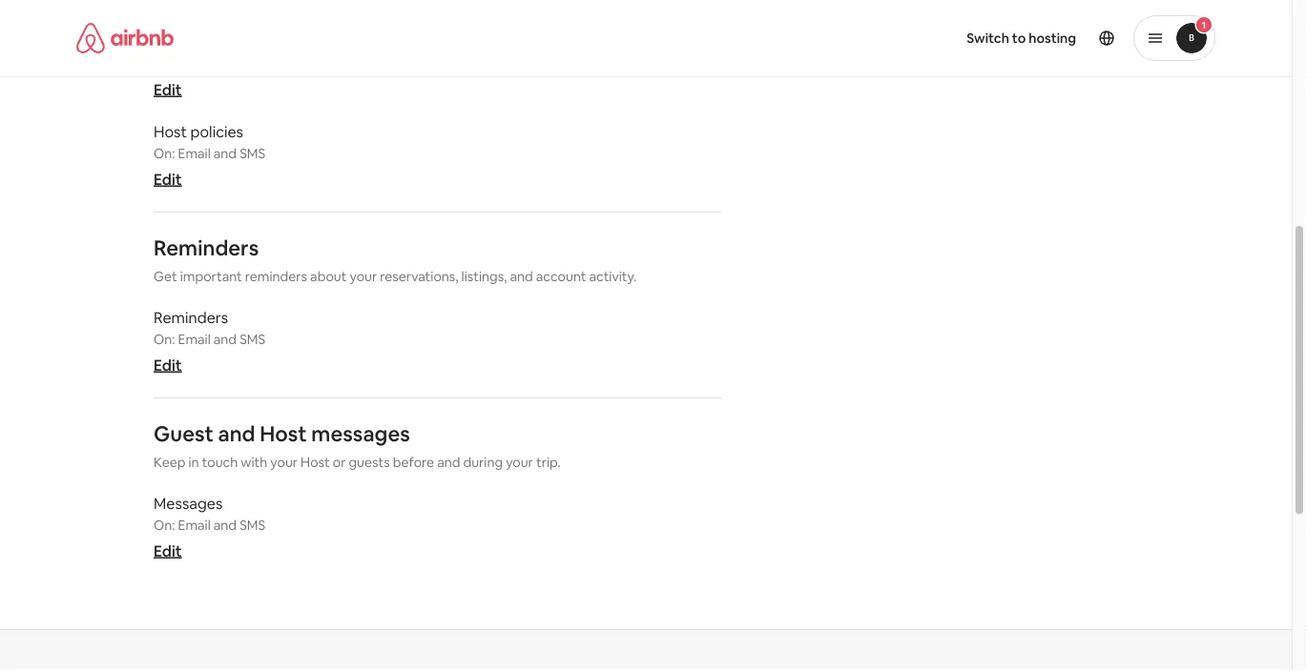 Task type: vqa. For each thing, say whether or not it's contained in the screenshot.
the your within the REMINDERS GET IMPORTANT REMINDERS ABOUT YOUR RESERVATIONS, LISTINGS, AND ACCOUNT ACTIVITY.
yes



Task type: describe. For each thing, give the bounding box(es) containing it.
your inside the reminders get important reminders about your reservations, listings, and account activity.
[[350, 268, 377, 285]]

2 horizontal spatial your
[[506, 454, 533, 471]]

switch
[[967, 30, 1009, 47]]

and inside messages on: email and sms edit
[[214, 517, 237, 534]]

email inside guest policies on: email and sms edit
[[178, 55, 211, 73]]

and up touch
[[218, 420, 255, 448]]

profile element
[[669, 0, 1216, 76]]

1 button
[[1134, 15, 1216, 61]]

host inside host policies on: email and sms edit
[[154, 122, 187, 141]]

reminders for your
[[154, 234, 259, 261]]

0 horizontal spatial your
[[270, 454, 298, 471]]

keep
[[154, 454, 186, 471]]

email inside reminders on: email and sms edit
[[178, 331, 211, 348]]

edit inside host policies on: email and sms edit
[[154, 169, 182, 189]]

email inside host policies on: email and sms edit
[[178, 145, 211, 162]]

edit button for host
[[154, 169, 182, 189]]

in
[[188, 454, 199, 471]]

sms inside messages on: email and sms edit
[[240, 517, 265, 534]]

listings,
[[461, 268, 507, 285]]

guest and host messages keep in touch with your host or guests before and during your trip.
[[154, 420, 561, 471]]

with
[[241, 454, 267, 471]]

and inside reminders on: email and sms edit
[[214, 331, 237, 348]]

and inside the reminders get important reminders about your reservations, listings, and account activity.
[[510, 268, 533, 285]]

policies for guest policies
[[200, 32, 252, 52]]

edit button for messages
[[154, 542, 182, 561]]

guest for and
[[154, 420, 214, 448]]

2 vertical spatial host
[[301, 454, 330, 471]]

on: inside guest policies on: email and sms edit
[[154, 55, 175, 73]]

sms inside host policies on: email and sms edit
[[240, 145, 265, 162]]

and inside host policies on: email and sms edit
[[214, 145, 237, 162]]

messages
[[311, 420, 410, 448]]

before
[[393, 454, 434, 471]]

host policies on: email and sms edit
[[154, 122, 265, 189]]

email inside messages on: email and sms edit
[[178, 517, 211, 534]]

or
[[333, 454, 346, 471]]

on: inside reminders on: email and sms edit
[[154, 331, 175, 348]]

get
[[154, 268, 177, 285]]

edit inside messages on: email and sms edit
[[154, 542, 182, 561]]

messages
[[154, 494, 223, 513]]



Task type: locate. For each thing, give the bounding box(es) containing it.
reminders
[[154, 234, 259, 261], [154, 308, 228, 327]]

guest inside guest policies on: email and sms edit
[[154, 32, 196, 52]]

0 vertical spatial host
[[154, 122, 187, 141]]

your right about
[[350, 268, 377, 285]]

reminders inside reminders on: email and sms edit
[[154, 308, 228, 327]]

1 vertical spatial guest
[[154, 420, 214, 448]]

4 on: from the top
[[154, 517, 175, 534]]

1 edit button from the top
[[154, 80, 182, 99]]

guests
[[349, 454, 390, 471]]

switch to hosting link
[[955, 18, 1088, 58]]

1 reminders from the top
[[154, 234, 259, 261]]

activity.
[[589, 268, 637, 285]]

your
[[350, 268, 377, 285], [270, 454, 298, 471], [506, 454, 533, 471]]

2 reminders from the top
[[154, 308, 228, 327]]

reminders get important reminders about your reservations, listings, and account activity.
[[154, 234, 637, 285]]

and inside guest policies on: email and sms edit
[[214, 55, 237, 73]]

3 sms from the top
[[240, 331, 265, 348]]

important
[[180, 268, 242, 285]]

policies inside host policies on: email and sms edit
[[190, 122, 243, 141]]

1 vertical spatial reminders
[[154, 308, 228, 327]]

2 guest from the top
[[154, 420, 214, 448]]

4 edit button from the top
[[154, 542, 182, 561]]

and right listings,
[[510, 268, 533, 285]]

host up with at left bottom
[[260, 420, 307, 448]]

and down guest policies on: email and sms edit
[[214, 145, 237, 162]]

4 email from the top
[[178, 517, 211, 534]]

policies for host policies
[[190, 122, 243, 141]]

reminders on: email and sms edit
[[154, 308, 265, 375]]

edit button for reminders
[[154, 355, 182, 375]]

3 on: from the top
[[154, 331, 175, 348]]

policies inside guest policies on: email and sms edit
[[200, 32, 252, 52]]

1 horizontal spatial your
[[350, 268, 377, 285]]

0 vertical spatial reminders
[[154, 234, 259, 261]]

sms
[[240, 55, 265, 73], [240, 145, 265, 162], [240, 331, 265, 348], [240, 517, 265, 534]]

edit inside reminders on: email and sms edit
[[154, 355, 182, 375]]

1 sms from the top
[[240, 55, 265, 73]]

2 sms from the top
[[240, 145, 265, 162]]

0 vertical spatial guest
[[154, 32, 196, 52]]

and down messages
[[214, 517, 237, 534]]

0 vertical spatial policies
[[200, 32, 252, 52]]

during
[[463, 454, 503, 471]]

on: inside messages on: email and sms edit
[[154, 517, 175, 534]]

1 guest from the top
[[154, 32, 196, 52]]

guest inside guest and host messages keep in touch with your host or guests before and during your trip.
[[154, 420, 214, 448]]

and
[[214, 55, 237, 73], [214, 145, 237, 162], [510, 268, 533, 285], [214, 331, 237, 348], [218, 420, 255, 448], [437, 454, 460, 471], [214, 517, 237, 534]]

about
[[310, 268, 347, 285]]

trip.
[[536, 454, 561, 471]]

sms inside guest policies on: email and sms edit
[[240, 55, 265, 73]]

account tab panel
[[154, 0, 722, 561]]

host down guest policies on: email and sms edit
[[154, 122, 187, 141]]

edit button
[[154, 80, 182, 99], [154, 169, 182, 189], [154, 355, 182, 375], [154, 542, 182, 561]]

edit button for guest
[[154, 80, 182, 99]]

edit
[[154, 80, 182, 99], [154, 169, 182, 189], [154, 355, 182, 375], [154, 542, 182, 561]]

3 email from the top
[[178, 331, 211, 348]]

email
[[178, 55, 211, 73], [178, 145, 211, 162], [178, 331, 211, 348], [178, 517, 211, 534]]

1 email from the top
[[178, 55, 211, 73]]

and left during
[[437, 454, 460, 471]]

touch
[[202, 454, 238, 471]]

2 edit button from the top
[[154, 169, 182, 189]]

4 edit from the top
[[154, 542, 182, 561]]

policies
[[200, 32, 252, 52], [190, 122, 243, 141]]

4 sms from the top
[[240, 517, 265, 534]]

1 vertical spatial host
[[260, 420, 307, 448]]

email down important
[[178, 331, 211, 348]]

2 on: from the top
[[154, 145, 175, 162]]

and down important
[[214, 331, 237, 348]]

on: inside host policies on: email and sms edit
[[154, 145, 175, 162]]

messages on: email and sms edit
[[154, 494, 265, 561]]

your left trip.
[[506, 454, 533, 471]]

reminders for edit
[[154, 308, 228, 327]]

reminders down important
[[154, 308, 228, 327]]

email down messages
[[178, 517, 211, 534]]

edit inside guest policies on: email and sms edit
[[154, 80, 182, 99]]

your right with at left bottom
[[270, 454, 298, 471]]

3 edit from the top
[[154, 355, 182, 375]]

sms inside reminders on: email and sms edit
[[240, 331, 265, 348]]

to
[[1012, 30, 1026, 47]]

host
[[154, 122, 187, 141], [260, 420, 307, 448], [301, 454, 330, 471]]

switch to hosting
[[967, 30, 1076, 47]]

2 email from the top
[[178, 145, 211, 162]]

reminders inside the reminders get important reminders about your reservations, listings, and account activity.
[[154, 234, 259, 261]]

account
[[536, 268, 586, 285]]

reservations,
[[380, 268, 459, 285]]

1 vertical spatial policies
[[190, 122, 243, 141]]

guest
[[154, 32, 196, 52], [154, 420, 214, 448]]

reminders
[[245, 268, 307, 285]]

reminders up important
[[154, 234, 259, 261]]

host left or
[[301, 454, 330, 471]]

on:
[[154, 55, 175, 73], [154, 145, 175, 162], [154, 331, 175, 348], [154, 517, 175, 534]]

email down guest policies on: email and sms edit
[[178, 145, 211, 162]]

1 on: from the top
[[154, 55, 175, 73]]

2 edit from the top
[[154, 169, 182, 189]]

1 edit from the top
[[154, 80, 182, 99]]

3 edit button from the top
[[154, 355, 182, 375]]

and up host policies on: email and sms edit
[[214, 55, 237, 73]]

guest policies on: email and sms edit
[[154, 32, 265, 99]]

email up host policies on: email and sms edit
[[178, 55, 211, 73]]

guest for policies
[[154, 32, 196, 52]]

1
[[1202, 19, 1206, 31]]

hosting
[[1029, 30, 1076, 47]]



